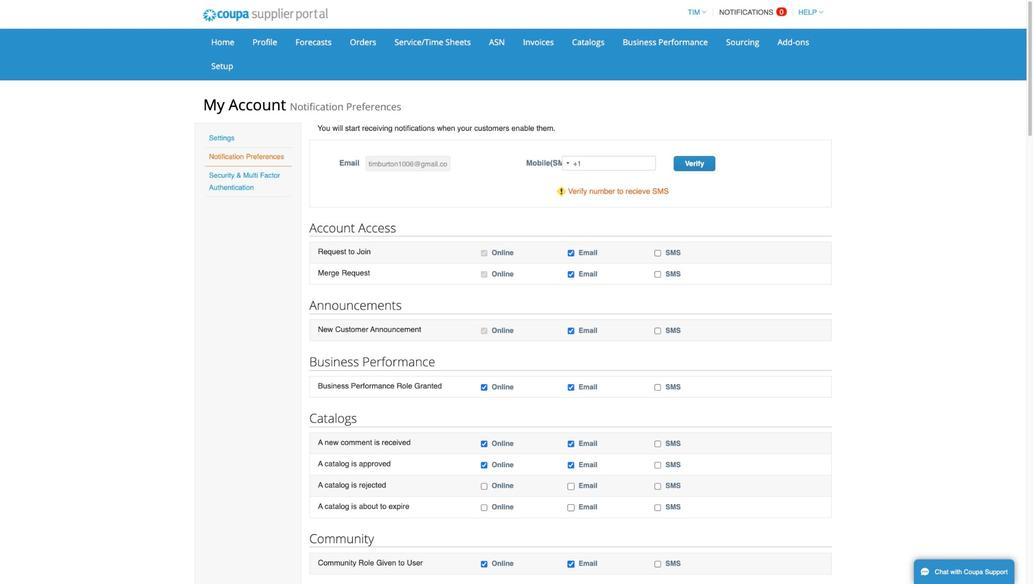 Task type: vqa. For each thing, say whether or not it's contained in the screenshot.
Telephone Country Code image
yes



Task type: describe. For each thing, give the bounding box(es) containing it.
coupa supplier portal image
[[195, 2, 335, 29]]

Telephone country code field
[[563, 157, 573, 170]]



Task type: locate. For each thing, give the bounding box(es) containing it.
None checkbox
[[655, 250, 662, 257], [481, 272, 488, 279], [655, 272, 662, 279], [568, 328, 575, 335], [655, 328, 662, 335], [481, 441, 488, 448], [568, 463, 575, 470], [655, 463, 662, 470], [568, 505, 575, 512], [655, 505, 662, 512], [655, 562, 662, 569], [655, 250, 662, 257], [481, 272, 488, 279], [655, 272, 662, 279], [568, 328, 575, 335], [655, 328, 662, 335], [481, 441, 488, 448], [568, 463, 575, 470], [655, 463, 662, 470], [568, 505, 575, 512], [655, 505, 662, 512], [655, 562, 662, 569]]

telephone country code image
[[567, 162, 570, 165]]

None checkbox
[[481, 250, 488, 257], [568, 250, 575, 257], [568, 272, 575, 279], [481, 328, 488, 335], [481, 385, 488, 392], [568, 385, 575, 392], [655, 385, 662, 392], [568, 441, 575, 448], [655, 441, 662, 448], [481, 463, 488, 470], [481, 484, 488, 491], [568, 484, 575, 491], [655, 484, 662, 491], [481, 505, 488, 512], [481, 562, 488, 569], [568, 562, 575, 569], [481, 250, 488, 257], [568, 250, 575, 257], [568, 272, 575, 279], [481, 328, 488, 335], [481, 385, 488, 392], [568, 385, 575, 392], [655, 385, 662, 392], [568, 441, 575, 448], [655, 441, 662, 448], [481, 463, 488, 470], [481, 484, 488, 491], [568, 484, 575, 491], [655, 484, 662, 491], [481, 505, 488, 512], [481, 562, 488, 569], [568, 562, 575, 569]]

navigation
[[683, 2, 824, 23]]

None text field
[[366, 156, 451, 171]]

+1 201-555-0123 text field
[[562, 156, 656, 171]]



